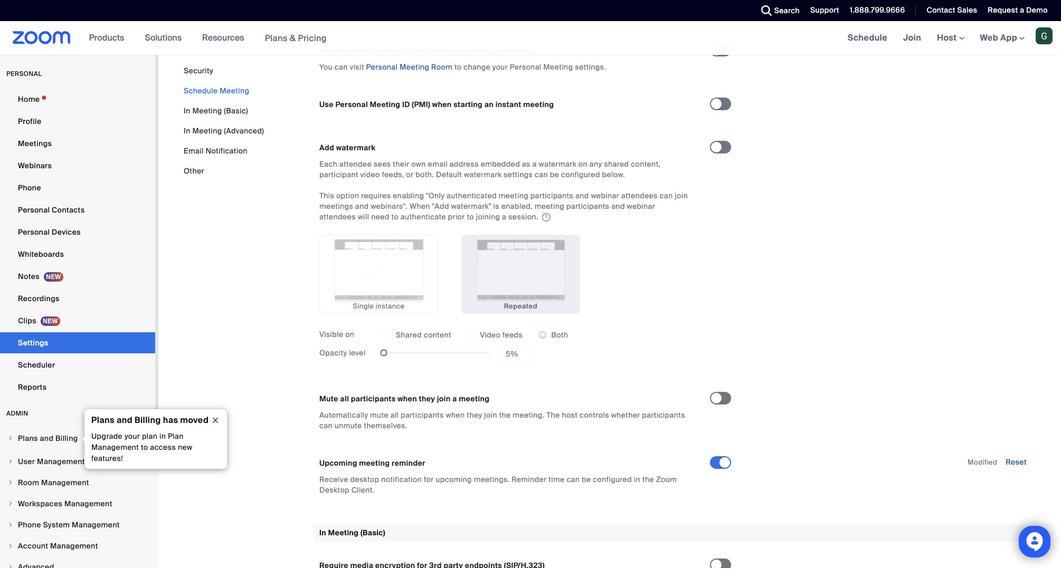 Task type: locate. For each thing, give the bounding box(es) containing it.
webinar down content,
[[627, 202, 655, 211]]

1 vertical spatial attendees
[[319, 212, 356, 222]]

0 vertical spatial on
[[579, 159, 588, 169]]

right image left user
[[7, 459, 14, 465]]

1 horizontal spatial room
[[431, 62, 453, 72]]

other link
[[184, 166, 204, 176]]

in up the "email"
[[184, 126, 191, 136]]

attendees down content,
[[621, 191, 658, 201]]

0 horizontal spatial in meeting (basic)
[[184, 106, 248, 116]]

and inside tooltip
[[117, 415, 133, 426]]

meetings.
[[474, 475, 510, 485]]

in meeting (basic) inside menu bar
[[184, 106, 248, 116]]

solutions
[[145, 32, 182, 43]]

2 vertical spatial plans
[[18, 434, 38, 444]]

own
[[411, 159, 426, 169]]

menu item
[[0, 558, 155, 569]]

a left demo
[[1020, 5, 1025, 15]]

1 vertical spatial (pmi)
[[412, 100, 430, 109]]

phone link
[[0, 177, 155, 199]]

requires
[[361, 191, 391, 201]]

0 vertical spatial schedule
[[848, 32, 888, 43]]

phone inside personal menu "menu"
[[18, 183, 41, 193]]

meeting right scheduling
[[503, 46, 534, 55]]

plans for plans and billing has moved
[[91, 415, 115, 426]]

&
[[290, 32, 296, 44]]

id for scheduling
[[402, 46, 410, 55]]

billing inside tooltip
[[135, 415, 161, 426]]

0 horizontal spatial they
[[419, 395, 435, 404]]

management up room management
[[37, 457, 85, 467]]

plans and billing
[[18, 434, 78, 444]]

request
[[988, 5, 1018, 15]]

settings.
[[575, 62, 606, 72]]

1 vertical spatial your
[[125, 432, 140, 441]]

video
[[360, 170, 380, 179]]

use down you
[[319, 100, 334, 109]]

your right change
[[493, 62, 508, 72]]

0 horizontal spatial plans
[[18, 434, 38, 444]]

phone for phone system management
[[18, 521, 41, 530]]

user management menu item
[[0, 452, 155, 472]]

can down automatically
[[319, 422, 333, 431]]

right image left system
[[7, 522, 14, 529]]

1 vertical spatial id
[[402, 100, 410, 109]]

right image inside workspaces management menu item
[[7, 501, 14, 507]]

personal up visit
[[336, 46, 368, 55]]

management up the features!
[[91, 443, 139, 453]]

1 horizontal spatial the
[[643, 475, 654, 485]]

new
[[178, 443, 192, 453]]

management up workspaces management
[[41, 478, 89, 488]]

0 horizontal spatial webinar
[[591, 191, 619, 201]]

2 vertical spatial watermark
[[464, 170, 502, 179]]

1 vertical spatial watermark
[[539, 159, 577, 169]]

(basic) up (advanced)
[[224, 106, 248, 116]]

in meeting (basic) down client.
[[319, 529, 385, 538]]

0 vertical spatial billing
[[135, 415, 161, 426]]

the left zoom
[[643, 475, 654, 485]]

(basic) inside menu bar
[[224, 106, 248, 116]]

upcoming
[[319, 459, 357, 469]]

join
[[903, 32, 921, 43]]

repeated
[[504, 302, 538, 311]]

2 horizontal spatial watermark
[[539, 159, 577, 169]]

1 horizontal spatial schedule
[[848, 32, 888, 43]]

plans inside product information navigation
[[265, 32, 288, 44]]

0 vertical spatial join
[[675, 191, 688, 201]]

0 vertical spatial your
[[493, 62, 508, 72]]

0 horizontal spatial (basic)
[[224, 106, 248, 116]]

embedded
[[481, 159, 520, 169]]

prior
[[448, 212, 465, 222]]

schedule for schedule meeting
[[184, 86, 218, 96]]

schedule inside meetings "navigation"
[[848, 32, 888, 43]]

0 horizontal spatial on
[[345, 330, 355, 340]]

user management
[[18, 457, 85, 467]]

billing inside menu item
[[55, 434, 78, 444]]

2 id from the top
[[402, 100, 410, 109]]

0 vertical spatial room
[[431, 62, 453, 72]]

right image inside user management menu item
[[7, 459, 14, 465]]

1 horizontal spatial your
[[493, 62, 508, 72]]

1 horizontal spatial in meeting (basic)
[[319, 529, 385, 538]]

right image left workspaces
[[7, 501, 14, 507]]

billing up plan
[[135, 415, 161, 426]]

to left change
[[455, 62, 462, 72]]

1 phone from the top
[[18, 183, 41, 193]]

attendees
[[621, 191, 658, 201], [319, 212, 356, 222]]

in up access
[[159, 432, 166, 441]]

on left any
[[579, 159, 588, 169]]

in meeting (basic)
[[184, 106, 248, 116], [319, 529, 385, 538]]

(pmi) down personal meeting room 'link'
[[412, 100, 430, 109]]

visible on
[[319, 330, 355, 340]]

1 horizontal spatial be
[[582, 475, 591, 485]]

watermark up attendee
[[336, 143, 376, 152]]

1 vertical spatial phone
[[18, 521, 41, 530]]

webinar down below.
[[591, 191, 619, 201]]

management for room management
[[41, 478, 89, 488]]

1 horizontal spatial plans
[[91, 415, 115, 426]]

phone for phone
[[18, 183, 41, 193]]

resources
[[202, 32, 244, 43]]

right image inside plans and billing menu item
[[7, 436, 14, 442]]

0 vertical spatial attendees
[[621, 191, 658, 201]]

0 vertical spatial configured
[[561, 170, 600, 179]]

1 id from the top
[[402, 46, 410, 55]]

1 horizontal spatial join
[[484, 411, 497, 420]]

0 vertical spatial the
[[499, 411, 511, 420]]

mute
[[319, 395, 338, 404]]

automatically mute all participants when they join the meeting. the host controls whether participants can unmute themselves.
[[319, 411, 685, 431]]

4 right image from the top
[[7, 501, 14, 507]]

be right settings in the top of the page
[[550, 170, 559, 179]]

0 horizontal spatial billing
[[55, 434, 78, 444]]

schedule inside menu bar
[[184, 86, 218, 96]]

0 vertical spatial id
[[402, 46, 410, 55]]

instance
[[376, 302, 405, 311]]

billing up user management menu item
[[55, 434, 78, 444]]

use up you
[[319, 46, 334, 55]]

search
[[774, 6, 800, 15]]

1 vertical spatial in
[[184, 126, 191, 136]]

a right as
[[533, 159, 537, 169]]

a right joining
[[502, 212, 507, 222]]

participants
[[531, 191, 574, 201], [566, 202, 610, 211], [351, 395, 396, 404], [401, 411, 444, 420], [642, 411, 685, 420]]

0 vertical spatial in
[[184, 106, 191, 116]]

(basic) down client.
[[361, 529, 385, 538]]

the inside receive desktop notification for upcoming meetings. reminder time can be configured in the zoom desktop client.
[[643, 475, 654, 485]]

1 horizontal spatial they
[[467, 411, 482, 420]]

meeting down desktop
[[328, 529, 359, 538]]

scheduler
[[18, 361, 55, 370]]

schedule down 1.888.799.9666
[[848, 32, 888, 43]]

0 vertical spatial (basic)
[[224, 106, 248, 116]]

1 vertical spatial they
[[467, 411, 482, 420]]

receive desktop notification for upcoming meetings. reminder time can be configured in the zoom desktop client.
[[319, 475, 677, 495]]

0 horizontal spatial room
[[18, 478, 39, 488]]

meetings link
[[0, 133, 155, 154]]

single
[[353, 302, 374, 311]]

moved
[[180, 415, 209, 426]]

meeting up email notification
[[192, 126, 222, 136]]

need
[[371, 212, 390, 222]]

contacts
[[52, 205, 85, 215]]

products
[[89, 32, 124, 43]]

right image
[[7, 543, 14, 550], [7, 564, 14, 569]]

right image
[[7, 436, 14, 442], [7, 459, 14, 465], [7, 480, 14, 486], [7, 501, 14, 507], [7, 522, 14, 529]]

single instance
[[353, 302, 405, 311]]

a inside the "this option requires enabling "only authenticated meeting participants and webinar attendees can join meetings and webinars". when "add watermark" is enabled, meeting participants and webinar attendees will need to authenticate prior to joining a session."
[[502, 212, 507, 222]]

0 vertical spatial they
[[419, 395, 435, 404]]

Single instance radio
[[319, 235, 438, 314]]

1 use from the top
[[319, 46, 334, 55]]

all up themselves.
[[391, 411, 399, 420]]

watermark down 'embedded'
[[464, 170, 502, 179]]

instant
[[496, 100, 522, 109]]

can right you
[[335, 62, 348, 72]]

product information navigation
[[81, 21, 335, 55]]

time
[[549, 475, 565, 485]]

to
[[455, 62, 462, 72], [392, 212, 399, 222], [467, 212, 474, 222], [141, 443, 148, 453]]

0 vertical spatial be
[[550, 170, 559, 179]]

right image inside room management menu item
[[7, 480, 14, 486]]

configured inside receive desktop notification for upcoming meetings. reminder time can be configured in the zoom desktop client.
[[593, 475, 632, 485]]

join inside automatically mute all participants when they join the meeting. the host controls whether participants can unmute themselves.
[[484, 411, 497, 420]]

in left zoom
[[634, 475, 641, 485]]

2 right image from the top
[[7, 459, 14, 465]]

meeting right instant
[[523, 100, 554, 109]]

schedule meeting link
[[184, 86, 249, 96]]

1 vertical spatial (basic)
[[361, 529, 385, 538]]

0 horizontal spatial your
[[125, 432, 140, 441]]

2 (pmi) from the top
[[412, 100, 430, 109]]

0 horizontal spatial attendees
[[319, 212, 356, 222]]

(pmi) up personal meeting room 'link'
[[412, 46, 430, 55]]

1.888.799.9666 button up join
[[842, 0, 908, 21]]

system
[[43, 521, 70, 530]]

plans inside menu item
[[18, 434, 38, 444]]

(pmi) for scheduling
[[412, 46, 430, 55]]

personal devices link
[[0, 222, 155, 243]]

plans for plans and billing
[[18, 434, 38, 444]]

1 horizontal spatial in
[[634, 475, 641, 485]]

1 horizontal spatial all
[[391, 411, 399, 420]]

2 phone from the top
[[18, 521, 41, 530]]

1.888.799.9666
[[850, 5, 905, 15]]

will
[[358, 212, 369, 222]]

2 vertical spatial join
[[484, 411, 497, 420]]

meeting up enabled,
[[499, 191, 529, 201]]

0 vertical spatial phone
[[18, 183, 41, 193]]

all right the mute
[[340, 395, 349, 404]]

in
[[159, 432, 166, 441], [634, 475, 641, 485]]

0 vertical spatial (pmi)
[[412, 46, 430, 55]]

1 vertical spatial all
[[391, 411, 399, 420]]

join inside the "this option requires enabling "only authenticated meeting participants and webinar attendees can join meetings and webinars". when "add watermark" is enabled, meeting participants and webinar attendees will need to authenticate prior to joining a session."
[[675, 191, 688, 201]]

features!
[[91, 454, 123, 464]]

be inside receive desktop notification for upcoming meetings. reminder time can be configured in the zoom desktop client.
[[582, 475, 591, 485]]

id up personal meeting room 'link'
[[402, 46, 410, 55]]

phone down webinars
[[18, 183, 41, 193]]

1 horizontal spatial billing
[[135, 415, 161, 426]]

billing
[[135, 415, 161, 426], [55, 434, 78, 444]]

meeting up automatically mute all participants when they join the meeting. the host controls whether participants can unmute themselves.
[[459, 395, 490, 404]]

when
[[410, 202, 430, 211]]

reports link
[[0, 377, 155, 398]]

schedule for schedule
[[848, 32, 888, 43]]

desktop
[[350, 475, 379, 485]]

attendees down meetings
[[319, 212, 356, 222]]

to down watermark"
[[467, 212, 474, 222]]

2 use from the top
[[319, 100, 334, 109]]

can right time
[[567, 475, 580, 485]]

right image left room management
[[7, 480, 14, 486]]

participant
[[319, 170, 358, 179]]

1 vertical spatial billing
[[55, 434, 78, 444]]

0 horizontal spatial the
[[499, 411, 511, 420]]

1 horizontal spatial watermark
[[464, 170, 502, 179]]

0 vertical spatial use
[[319, 46, 334, 55]]

0 horizontal spatial schedule
[[184, 86, 218, 96]]

management down phone system management menu item
[[50, 542, 98, 551]]

use
[[319, 46, 334, 55], [319, 100, 334, 109]]

1 vertical spatial room
[[18, 478, 39, 488]]

webinars link
[[0, 155, 155, 176]]

schedule down security link
[[184, 86, 218, 96]]

phone
[[18, 183, 41, 193], [18, 521, 41, 530]]

notification
[[381, 475, 422, 485]]

id down personal meeting room 'link'
[[402, 100, 410, 109]]

plans up user
[[18, 434, 38, 444]]

watermark
[[336, 143, 376, 152], [539, 159, 577, 169], [464, 170, 502, 179]]

in meeting (basic) element
[[313, 526, 1033, 569]]

1 vertical spatial webinar
[[627, 202, 655, 211]]

2 horizontal spatial plans
[[265, 32, 288, 44]]

1 vertical spatial in
[[634, 475, 641, 485]]

when inside automatically mute all participants when they join the meeting. the host controls whether participants can unmute themselves.
[[446, 411, 465, 420]]

watermark right as
[[539, 159, 577, 169]]

to down plan
[[141, 443, 148, 453]]

0 horizontal spatial watermark
[[336, 143, 376, 152]]

menu bar
[[184, 65, 264, 176]]

below.
[[602, 170, 625, 179]]

notification
[[206, 146, 248, 156]]

workspaces management menu item
[[0, 494, 155, 514]]

your inside upgrade your plan in plan management to access new features!
[[125, 432, 140, 441]]

personal
[[6, 70, 42, 78]]

in inside upgrade your plan in plan management to access new features!
[[159, 432, 166, 441]]

meeting up desktop
[[359, 459, 390, 469]]

configured inside 'each attendee sees their own email address embedded as a watermark on any shared content, participant video feeds, or both. default watermark settings can be configured below.'
[[561, 170, 600, 179]]

shared content
[[396, 331, 452, 340]]

1 vertical spatial configured
[[593, 475, 632, 485]]

authenticated
[[447, 191, 497, 201]]

management inside upgrade your plan in plan management to access new features!
[[91, 443, 139, 453]]

5 right image from the top
[[7, 522, 14, 529]]

can down content,
[[660, 191, 673, 201]]

security link
[[184, 66, 213, 76]]

when
[[432, 46, 452, 55], [432, 100, 452, 109], [398, 395, 417, 404], [446, 411, 465, 420]]

recordings link
[[0, 288, 155, 309]]

pricing
[[298, 32, 327, 44]]

joining
[[476, 212, 500, 222]]

0 horizontal spatial be
[[550, 170, 559, 179]]

0 horizontal spatial in
[[159, 432, 166, 441]]

1 right image from the top
[[7, 436, 14, 442]]

and inside menu item
[[40, 434, 53, 444]]

0 vertical spatial right image
[[7, 543, 14, 550]]

is
[[493, 202, 500, 211]]

workspaces management
[[18, 500, 112, 509]]

management for user management
[[37, 457, 85, 467]]

plans left & at the left top of the page
[[265, 32, 288, 44]]

participants down mute all participants when they join a meeting
[[401, 411, 444, 420]]

1 horizontal spatial (basic)
[[361, 529, 385, 538]]

plans inside tooltip
[[91, 415, 115, 426]]

personal right visit
[[366, 62, 398, 72]]

1 vertical spatial join
[[437, 395, 451, 404]]

3 right image from the top
[[7, 480, 14, 486]]

plans
[[265, 32, 288, 44], [91, 415, 115, 426], [18, 434, 38, 444]]

host button
[[937, 32, 964, 43]]

on right 'visible'
[[345, 330, 355, 340]]

right image down admin
[[7, 436, 14, 442]]

1 vertical spatial be
[[582, 475, 591, 485]]

1 right image from the top
[[7, 543, 14, 550]]

in down schedule meeting
[[184, 106, 191, 116]]

room down user
[[18, 478, 39, 488]]

1 horizontal spatial webinar
[[627, 202, 655, 211]]

1 vertical spatial in meeting (basic)
[[319, 529, 385, 538]]

1 vertical spatial right image
[[7, 564, 14, 569]]

whiteboards link
[[0, 244, 155, 265]]

meeting up in meeting (basic) link
[[220, 86, 249, 96]]

0 vertical spatial all
[[340, 395, 349, 404]]

settings link
[[0, 333, 155, 354]]

all inside automatically mute all participants when they join the meeting. the host controls whether participants can unmute themselves.
[[391, 411, 399, 420]]

meeting up learn more about add watermark image
[[535, 202, 564, 211]]

settings
[[18, 338, 48, 348]]

to down webinars".
[[392, 212, 399, 222]]

on
[[579, 159, 588, 169], [345, 330, 355, 340]]

in down desktop
[[319, 529, 326, 538]]

0 vertical spatial in meeting (basic)
[[184, 106, 248, 116]]

in meeting (basic) down schedule meeting
[[184, 106, 248, 116]]

schedule
[[848, 32, 888, 43], [184, 86, 218, 96]]

the left meeting.
[[499, 411, 511, 420]]

be right time
[[582, 475, 591, 485]]

1 vertical spatial on
[[345, 330, 355, 340]]

meeting up personal meeting room 'link'
[[370, 46, 400, 55]]

room down use personal meeting id (pmi) when scheduling a meeting in the top of the page
[[431, 62, 453, 72]]

1.888.799.9666 button up schedule link
[[850, 5, 905, 15]]

plans & pricing
[[265, 32, 327, 44]]

your left plan
[[125, 432, 140, 441]]

1 vertical spatial plans
[[91, 415, 115, 426]]

1 vertical spatial schedule
[[184, 86, 218, 96]]

plans up upgrade at left
[[91, 415, 115, 426]]

1 vertical spatial the
[[643, 475, 654, 485]]

0 vertical spatial plans
[[265, 32, 288, 44]]

can right settings in the top of the page
[[535, 170, 548, 179]]

banner
[[0, 21, 1061, 55]]

web app
[[980, 32, 1018, 43]]

2 horizontal spatial join
[[675, 191, 688, 201]]

0 horizontal spatial all
[[340, 395, 349, 404]]

session.
[[509, 212, 539, 222]]

plans and billing menu item
[[0, 429, 155, 451]]

1 horizontal spatial on
[[579, 159, 588, 169]]

phone inside menu item
[[18, 521, 41, 530]]

phone up account
[[18, 521, 41, 530]]

they inside automatically mute all participants when they join the meeting. the host controls whether participants can unmute themselves.
[[467, 411, 482, 420]]

0 vertical spatial in
[[159, 432, 166, 441]]

join link
[[896, 21, 929, 55]]

application
[[319, 159, 689, 222]]

1 (pmi) from the top
[[412, 46, 430, 55]]

feeds
[[503, 331, 523, 340]]

meetings
[[18, 139, 52, 148]]

1 vertical spatial use
[[319, 100, 334, 109]]

right image inside phone system management menu item
[[7, 522, 14, 529]]

plans for plans & pricing
[[265, 32, 288, 44]]

management down room management menu item
[[64, 500, 112, 509]]

all
[[340, 395, 349, 404], [391, 411, 399, 420]]

profile picture image
[[1036, 27, 1053, 44]]



Task type: describe. For each thing, give the bounding box(es) containing it.
plans and billing has moved tooltip
[[82, 410, 227, 469]]

opacity level
[[319, 349, 366, 358]]

a right scheduling
[[497, 46, 501, 55]]

modified
[[968, 458, 998, 467]]

a inside 'each attendee sees their own email address embedded as a watermark on any shared content, participant video feeds, or both. default watermark settings can be configured below.'
[[533, 159, 537, 169]]

personal up the personal devices
[[18, 205, 50, 215]]

0 vertical spatial watermark
[[336, 143, 376, 152]]

feeds,
[[382, 170, 404, 179]]

profile link
[[0, 111, 155, 132]]

meeting down use personal meeting id (pmi) when scheduling a meeting in the top of the page
[[400, 62, 429, 72]]

the
[[547, 411, 560, 420]]

account management
[[18, 542, 98, 551]]

opacity
[[319, 349, 347, 358]]

settings
[[504, 170, 533, 179]]

personal menu menu
[[0, 89, 155, 399]]

meeting down personal meeting room 'link'
[[370, 100, 400, 109]]

personal contacts link
[[0, 200, 155, 221]]

content
[[424, 331, 452, 340]]

shared
[[604, 159, 629, 169]]

(basic) inside 'in meeting (basic)' element
[[361, 529, 385, 538]]

plan
[[142, 432, 157, 441]]

add
[[319, 143, 334, 152]]

an
[[485, 100, 494, 109]]

set opacity level text field
[[499, 346, 532, 363]]

visible on option group
[[383, 327, 568, 344]]

authenticate
[[401, 212, 446, 222]]

id for starting
[[402, 100, 410, 109]]

right image for room management
[[7, 480, 14, 486]]

"add
[[432, 202, 449, 211]]

personal contacts
[[18, 205, 85, 215]]

participants up mute
[[351, 395, 396, 404]]

personal up whiteboards
[[18, 228, 50, 237]]

both
[[551, 331, 568, 340]]

room inside menu item
[[18, 478, 39, 488]]

level
[[349, 349, 366, 358]]

participants down below.
[[566, 202, 610, 211]]

1 horizontal spatial attendees
[[621, 191, 658, 201]]

be inside 'each attendee sees their own email address embedded as a watermark on any shared content, participant video feeds, or both. default watermark settings can be configured below.'
[[550, 170, 559, 179]]

enabled,
[[502, 202, 533, 211]]

option
[[336, 191, 359, 201]]

scheduler link
[[0, 355, 155, 376]]

a up automatically mute all participants when they join the meeting. the host controls whether participants can unmute themselves.
[[453, 395, 457, 404]]

personal down visit
[[336, 100, 368, 109]]

add watermark
[[319, 143, 376, 152]]

default
[[436, 170, 462, 179]]

the inside automatically mute all participants when they join the meeting. the host controls whether participants can unmute themselves.
[[499, 411, 511, 420]]

plans and billing has moved
[[91, 415, 209, 426]]

meeting inside 'in meeting (basic)' element
[[328, 529, 359, 538]]

upgrade your plan in plan management to access new features!
[[91, 432, 192, 464]]

recordings
[[18, 294, 60, 304]]

right image for plans and billing
[[7, 436, 14, 442]]

unmute
[[335, 422, 362, 431]]

watermark"
[[451, 202, 492, 211]]

application containing each attendee sees their own email address embedded as a watermark on any shared content, participant video feeds, or both. default watermark settings can be configured below.
[[319, 159, 689, 222]]

webinars".
[[371, 202, 408, 211]]

starting
[[454, 100, 483, 109]]

clips
[[18, 316, 36, 326]]

whiteboards
[[18, 250, 64, 259]]

management down workspaces management menu item
[[72, 521, 120, 530]]

management for account management
[[50, 542, 98, 551]]

receive
[[319, 475, 348, 485]]

reminder
[[392, 459, 426, 469]]

contact
[[927, 5, 956, 15]]

enabling
[[393, 191, 424, 201]]

home
[[18, 95, 40, 104]]

banner containing products
[[0, 21, 1061, 55]]

use for use personal meeting id (pmi) when scheduling a meeting
[[319, 46, 334, 55]]

host
[[562, 411, 578, 420]]

billing for plans and billing
[[55, 434, 78, 444]]

or
[[406, 170, 414, 179]]

use personal meeting id (pmi) when scheduling a meeting
[[319, 46, 534, 55]]

upgrade
[[91, 432, 123, 441]]

right image for phone system management
[[7, 522, 14, 529]]

in for in meeting (basic) link
[[184, 106, 191, 116]]

personal up instant
[[510, 62, 542, 72]]

account management menu item
[[0, 536, 155, 557]]

use for use personal meeting id (pmi) when starting an instant meeting
[[319, 100, 334, 109]]

in meeting (advanced) link
[[184, 126, 264, 136]]

workspaces
[[18, 500, 62, 509]]

phone system management menu item
[[0, 515, 155, 535]]

search button
[[753, 0, 803, 21]]

0 horizontal spatial join
[[437, 395, 451, 404]]

meetings
[[319, 202, 353, 211]]

upcoming meeting reminder
[[319, 459, 426, 469]]

management for workspaces management
[[64, 500, 112, 509]]

themselves.
[[364, 422, 407, 431]]

products button
[[89, 21, 129, 55]]

sees
[[374, 159, 391, 169]]

right image inside account management menu item
[[7, 543, 14, 550]]

notes link
[[0, 266, 155, 287]]

each attendee sees their own email address embedded as a watermark on any shared content, participant video feeds, or both. default watermark settings can be configured below.
[[319, 159, 661, 179]]

can inside the "this option requires enabling "only authenticated meeting participants and webinar attendees can join meetings and webinars". when "add watermark" is enabled, meeting participants and webinar attendees will need to authenticate prior to joining a session."
[[660, 191, 673, 201]]

zoom logo image
[[13, 31, 71, 44]]

meetings navigation
[[840, 21, 1061, 55]]

video feeds
[[480, 331, 523, 340]]

admin menu menu
[[0, 429, 155, 569]]

can inside automatically mute all participants when they join the meeting. the host controls whether participants can unmute themselves.
[[319, 422, 333, 431]]

meeting left settings.
[[544, 62, 573, 72]]

attendee
[[339, 159, 372, 169]]

clips link
[[0, 310, 155, 332]]

right image for workspaces management
[[7, 501, 14, 507]]

can inside receive desktop notification for upcoming meetings. reminder time can be configured in the zoom desktop client.
[[567, 475, 580, 485]]

support
[[811, 5, 839, 15]]

close image
[[207, 416, 224, 426]]

both.
[[416, 170, 434, 179]]

on inside 'each attendee sees their own email address embedded as a watermark on any shared content, participant video feeds, or both. default watermark settings can be configured below.'
[[579, 159, 588, 169]]

Repeated radio
[[462, 235, 580, 314]]

email
[[428, 159, 448, 169]]

scheduling
[[454, 46, 495, 55]]

2 right image from the top
[[7, 564, 14, 569]]

room management menu item
[[0, 473, 155, 493]]

billing for plans and billing has moved
[[135, 415, 161, 426]]

can inside 'each attendee sees their own email address embedded as a watermark on any shared content, participant video feeds, or both. default watermark settings can be configured below.'
[[535, 170, 548, 179]]

reports
[[18, 383, 47, 392]]

(pmi) for starting
[[412, 100, 430, 109]]

in meeting (advanced)
[[184, 126, 264, 136]]

2 vertical spatial in
[[319, 529, 326, 538]]

in inside receive desktop notification for upcoming meetings. reminder time can be configured in the zoom desktop client.
[[634, 475, 641, 485]]

room management
[[18, 478, 89, 488]]

0 vertical spatial webinar
[[591, 191, 619, 201]]

request a demo
[[988, 5, 1048, 15]]

participants up learn more about add watermark image
[[531, 191, 574, 201]]

whether
[[611, 411, 640, 420]]

user
[[18, 457, 35, 467]]

menu bar containing security
[[184, 65, 264, 176]]

account
[[18, 542, 48, 551]]

address
[[450, 159, 479, 169]]

you can visit personal meeting room to change your personal meeting settings.
[[319, 62, 606, 72]]

solutions button
[[145, 21, 186, 55]]

learn more about add watermark image
[[541, 214, 552, 221]]

to inside upgrade your plan in plan management to access new features!
[[141, 443, 148, 453]]

each
[[319, 159, 337, 169]]

in meeting (basic) link
[[184, 106, 248, 116]]

meeting down schedule meeting
[[192, 106, 222, 116]]

in for in meeting (advanced) link
[[184, 126, 191, 136]]

zoom
[[656, 475, 677, 485]]

has
[[163, 415, 178, 426]]

participants right whether
[[642, 411, 685, 420]]

notes
[[18, 272, 40, 281]]

personal meeting room link
[[366, 62, 453, 72]]

this option requires enabling "only authenticated meeting participants and webinar attendees can join meetings and webinars". when "add watermark" is enabled, meeting participants and webinar attendees will need to authenticate prior to joining a session.
[[319, 191, 688, 222]]

video
[[480, 331, 501, 340]]

right image for user management
[[7, 459, 14, 465]]



Task type: vqa. For each thing, say whether or not it's contained in the screenshot.
authenticated
yes



